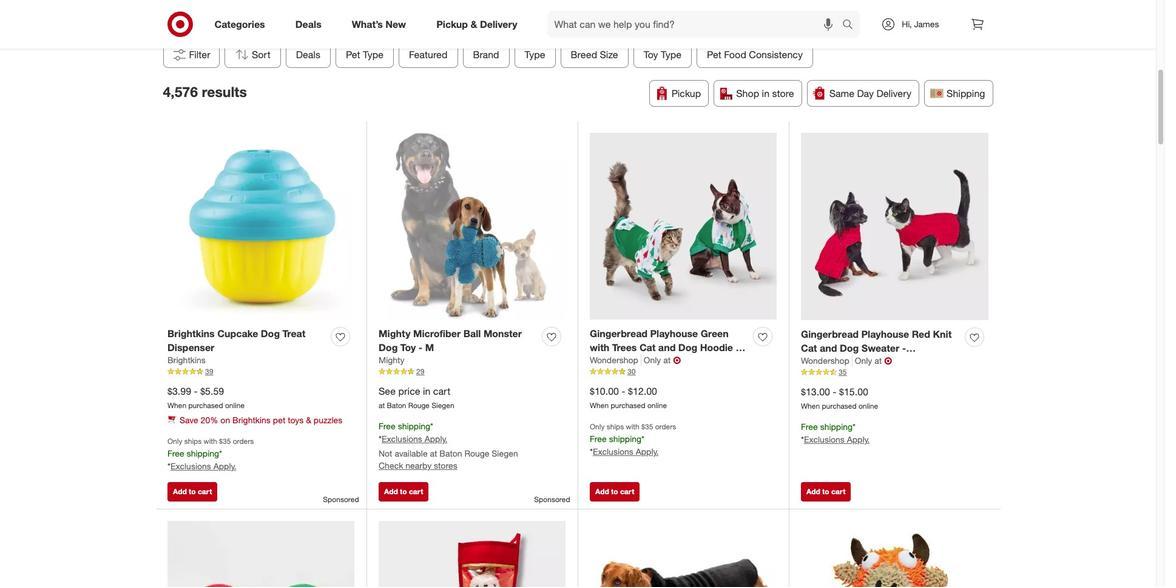 Task type: describe. For each thing, give the bounding box(es) containing it.
pet type button
[[335, 41, 394, 68]]

exclusions inside free shipping * * exclusions apply. not available at baton rouge siegen check nearby stores
[[382, 434, 422, 444]]

1 vertical spatial &
[[306, 415, 311, 426]]

add to cart button for gingerbread playhouse green with trees cat and dog hoodie - wondershop™
[[590, 482, 640, 502]]

2 horizontal spatial sponsored
[[907, 19, 943, 28]]

shipping inside the only ships with $35 orders free shipping * * exclusions apply.
[[609, 434, 642, 445]]

add to cart button for gingerbread playhouse red knit cat and dog sweater - wondershop™
[[801, 482, 851, 502]]

apply. down only ships with $35 orders
[[214, 462, 236, 472]]

brightkins link
[[168, 355, 206, 367]]

ships for only ships with $35 orders
[[184, 437, 202, 446]]

mighty microfiber ball monster dog toy - m link
[[379, 327, 537, 355]]

categories
[[215, 18, 265, 30]]

wondershop only at ¬ for cat
[[590, 355, 681, 367]]

shipping for exclusions apply. button underneath $13.00 - $15.00 when purchased online at the bottom
[[821, 422, 853, 432]]

sweater
[[862, 342, 900, 354]]

brand
[[473, 48, 499, 61]]

dog inside brightkins cupcake dog treat dispenser
[[261, 328, 280, 340]]

baton inside see price in cart at baton rouge siegen
[[387, 402, 406, 411]]

not
[[379, 449, 393, 459]]

only ships with $35 orders free shipping * * exclusions apply.
[[590, 423, 677, 457]]

search button
[[837, 11, 867, 40]]

siegen inside see price in cart at baton rouge siegen
[[432, 402, 455, 411]]

type button
[[514, 41, 556, 68]]

check nearby stores button
[[379, 460, 458, 472]]

$15.00
[[840, 386, 869, 398]]

$13.00
[[801, 386, 831, 398]]

shop
[[737, 87, 760, 99]]

available
[[395, 449, 428, 459]]

rouge inside see price in cart at baton rouge siegen
[[408, 402, 430, 411]]

delivery for pickup & delivery
[[480, 18, 518, 30]]

- inside $13.00 - $15.00 when purchased online
[[833, 386, 837, 398]]

on
[[221, 415, 230, 426]]

only down save
[[168, 437, 182, 446]]

day
[[858, 87, 874, 99]]

brightkins for brightkins
[[168, 355, 206, 366]]

gingerbread for trees
[[590, 328, 648, 340]]

¬ for dog
[[673, 355, 681, 367]]

add to cart for gingerbread playhouse red knit cat and dog sweater - wondershop™
[[807, 487, 846, 496]]

29
[[416, 368, 425, 377]]

shipping
[[947, 87, 986, 99]]

add for mighty microfiber ball monster dog toy - m
[[384, 487, 398, 496]]

pet
[[273, 415, 286, 426]]

trees
[[612, 342, 637, 354]]

$35 for only ships with $35 orders free shipping * * exclusions apply.
[[642, 423, 654, 432]]

what's new link
[[342, 11, 421, 38]]

- inside gingerbread playhouse green with trees cat and dog hoodie - wondershop™
[[736, 342, 740, 354]]

$3.99
[[168, 385, 191, 397]]

save 20% on brightkins pet toys & puzzles
[[180, 415, 343, 426]]

4,576 results
[[163, 83, 247, 100]]

exclusions apply. button down only ships with $35 orders
[[171, 461, 236, 473]]

nearby
[[406, 461, 432, 471]]

39
[[205, 368, 213, 377]]

hi,
[[902, 19, 912, 29]]

with inside gingerbread playhouse green with trees cat and dog hoodie - wondershop™
[[590, 342, 610, 354]]

baton inside free shipping * * exclusions apply. not available at baton rouge siegen check nearby stores
[[440, 449, 462, 459]]

filter
[[189, 48, 210, 61]]

mighty link
[[379, 355, 405, 367]]

advertisement region
[[214, 0, 943, 19]]

apply. down $13.00 - $15.00 when purchased online at the bottom
[[847, 435, 870, 445]]

breed size button
[[561, 41, 629, 68]]

see
[[379, 385, 396, 397]]

39 link
[[168, 367, 355, 378]]

purchased for $12.00
[[611, 402, 646, 411]]

check
[[379, 461, 403, 471]]

cart for brightkins cupcake dog treat dispenser
[[198, 487, 212, 496]]

james
[[915, 19, 940, 29]]

at inside see price in cart at baton rouge siegen
[[379, 402, 385, 411]]

deals link
[[285, 11, 337, 38]]

in inside see price in cart at baton rouge siegen
[[423, 385, 431, 397]]

cupcake
[[217, 328, 258, 340]]

orders for only ships with $35 orders
[[233, 437, 254, 446]]

35
[[839, 368, 847, 377]]

at up 30 link
[[664, 355, 671, 366]]

monster
[[484, 328, 522, 340]]

deals for deals button
[[296, 48, 320, 61]]

breed
[[571, 48, 597, 61]]

wondershop link for cat
[[801, 355, 853, 368]]

pickup button
[[650, 80, 709, 107]]

30
[[628, 368, 636, 377]]

only inside the only ships with $35 orders free shipping * * exclusions apply.
[[590, 423, 605, 432]]

dispenser
[[168, 342, 215, 354]]

free shipping * * exclusions apply. not available at baton rouge siegen check nearby stores
[[379, 422, 518, 471]]

cart for mighty microfiber ball monster dog toy - m
[[409, 487, 423, 496]]

toy inside mighty microfiber ball monster dog toy - m
[[401, 342, 416, 354]]

20%
[[201, 415, 218, 426]]

pet for pet type
[[346, 48, 360, 61]]

gingerbread playhouse green with trees cat and dog hoodie - wondershop™ link
[[590, 327, 749, 368]]

and inside gingerbread playhouse red knit cat and dog sweater - wondershop™
[[820, 342, 838, 354]]

microfiber
[[413, 328, 461, 340]]

wondershop link for trees
[[590, 355, 642, 367]]

1 vertical spatial free shipping * * exclusions apply.
[[168, 449, 236, 472]]

free for exclusions apply. button below only ships with $35 orders
[[168, 449, 184, 459]]

exclusions down $13.00 - $15.00 when purchased online at the bottom
[[804, 435, 845, 445]]

2 type from the left
[[525, 48, 545, 61]]

- inside gingerbread playhouse red knit cat and dog sweater - wondershop™
[[903, 342, 907, 354]]

shipping button
[[925, 80, 994, 107]]

when for $10.00 - $12.00
[[590, 402, 609, 411]]

gingerbread for cat
[[801, 328, 859, 340]]

sort
[[252, 48, 270, 61]]

mighty for mighty microfiber ball monster dog toy - m
[[379, 328, 411, 340]]

online for $3.99 - $5.59
[[225, 402, 245, 411]]

featured
[[409, 48, 448, 61]]

new
[[386, 18, 406, 30]]

- inside the $10.00 - $12.00 when purchased online
[[622, 385, 626, 397]]

green
[[701, 328, 729, 340]]

What can we help you find? suggestions appear below search field
[[547, 11, 846, 38]]

price
[[399, 385, 420, 397]]

stores
[[434, 461, 458, 471]]

¬ for sweater
[[885, 355, 893, 368]]

in inside button
[[762, 87, 770, 99]]

ball
[[464, 328, 481, 340]]

shop in store button
[[714, 80, 802, 107]]

2 vertical spatial brightkins
[[233, 415, 271, 426]]

$10.00 - $12.00 when purchased online
[[590, 385, 667, 411]]

pet food consistency
[[707, 48, 803, 61]]

mighty microfiber ball monster dog toy - m
[[379, 328, 522, 354]]

online for $13.00 - $15.00
[[859, 402, 879, 411]]

shipping for check nearby stores button
[[398, 422, 431, 432]]

brand button
[[463, 41, 509, 68]]

0 vertical spatial free shipping * * exclusions apply.
[[801, 422, 870, 445]]

consistency
[[749, 48, 803, 61]]

wondershop™ inside gingerbread playhouse green with trees cat and dog hoodie - wondershop™
[[590, 355, 654, 368]]

type for toy type
[[661, 48, 682, 61]]

free for check nearby stores button
[[379, 422, 396, 432]]

pet food consistency button
[[697, 41, 813, 68]]

ships for only ships with $35 orders free shipping * * exclusions apply.
[[607, 423, 624, 432]]

sort button
[[224, 41, 281, 68]]

same day delivery
[[830, 87, 912, 99]]

cart inside see price in cart at baton rouge siegen
[[433, 385, 451, 397]]

$13.00 - $15.00 when purchased online
[[801, 386, 879, 411]]

dog inside gingerbread playhouse green with trees cat and dog hoodie - wondershop™
[[679, 342, 698, 354]]

only ships with $35 orders
[[168, 437, 254, 446]]

when for $13.00 - $15.00
[[801, 402, 820, 411]]

exclusions down only ships with $35 orders
[[171, 462, 211, 472]]

puzzles
[[314, 415, 343, 426]]

gingerbread playhouse green with trees cat and dog hoodie - wondershop™
[[590, 328, 740, 368]]

pet for pet food consistency
[[707, 48, 722, 61]]

$10.00
[[590, 385, 619, 397]]

add to cart for mighty microfiber ball monster dog toy - m
[[384, 487, 423, 496]]

only down the sweater
[[855, 356, 873, 366]]

- inside the $3.99 - $5.59 when purchased online
[[194, 385, 198, 397]]

brightkins cupcake dog treat dispenser
[[168, 328, 306, 354]]

$12.00
[[628, 385, 658, 397]]

1 horizontal spatial &
[[471, 18, 477, 30]]



Task type: vqa. For each thing, say whether or not it's contained in the screenshot.
free shipping * * exclusions apply. for "Exclusions Apply." button under Only Ships With $35 Orders
yes



Task type: locate. For each thing, give the bounding box(es) containing it.
wondershop for cat
[[801, 356, 850, 366]]

1 horizontal spatial delivery
[[877, 87, 912, 99]]

and inside gingerbread playhouse green with trees cat and dog hoodie - wondershop™
[[659, 342, 676, 354]]

3 to from the left
[[611, 487, 618, 496]]

in
[[762, 87, 770, 99], [423, 385, 431, 397]]

0 horizontal spatial baton
[[387, 402, 406, 411]]

cat
[[640, 342, 656, 354], [801, 342, 817, 354]]

1 horizontal spatial free shipping * * exclusions apply.
[[801, 422, 870, 445]]

1 vertical spatial in
[[423, 385, 431, 397]]

0 horizontal spatial wondershop™
[[590, 355, 654, 368]]

brightkins down dispenser
[[168, 355, 206, 366]]

35 link
[[801, 368, 989, 378]]

breed size
[[571, 48, 618, 61]]

4 add to cart from the left
[[807, 487, 846, 496]]

shipping down only ships with $35 orders
[[187, 449, 219, 459]]

free
[[379, 422, 396, 432], [801, 422, 818, 432], [590, 434, 607, 445], [168, 449, 184, 459]]

with inside the only ships with $35 orders free shipping * * exclusions apply.
[[626, 423, 640, 432]]

purchased down $12.00
[[611, 402, 646, 411]]

1 horizontal spatial wondershop link
[[801, 355, 853, 368]]

1 horizontal spatial rouge
[[465, 449, 490, 459]]

pickup & delivery link
[[426, 11, 533, 38]]

playhouse inside gingerbread playhouse red knit cat and dog sweater - wondershop™
[[862, 328, 910, 340]]

pickup up featured button
[[437, 18, 468, 30]]

1 horizontal spatial sponsored
[[534, 495, 570, 504]]

in right price
[[423, 385, 431, 397]]

pickup
[[437, 18, 468, 30], [672, 87, 701, 99]]

add to cart for brightkins cupcake dog treat dispenser
[[173, 487, 212, 496]]

orders down save 20% on brightkins pet toys & puzzles
[[233, 437, 254, 446]]

0 horizontal spatial in
[[423, 385, 431, 397]]

exclusions inside the only ships with $35 orders free shipping * * exclusions apply.
[[593, 447, 634, 457]]

furhaven flex-fit reversible dog coat image
[[590, 522, 777, 588], [590, 522, 777, 588]]

and up $13.00
[[820, 342, 838, 354]]

delivery inside button
[[877, 87, 912, 99]]

baton down see
[[387, 402, 406, 411]]

gingerbread playhouse red knit cat and dog sweater - wondershop™
[[801, 328, 952, 368]]

ships down save
[[184, 437, 202, 446]]

0 horizontal spatial toy
[[401, 342, 416, 354]]

$35 down on
[[219, 437, 231, 446]]

purchased up 20%
[[189, 402, 223, 411]]

apply. up stores
[[425, 434, 448, 444]]

2 pet from the left
[[707, 48, 722, 61]]

30 link
[[590, 367, 777, 378]]

save
[[180, 415, 198, 426]]

delivery right day in the right top of the page
[[877, 87, 912, 99]]

- right $10.00
[[622, 385, 626, 397]]

0 horizontal spatial ships
[[184, 437, 202, 446]]

apply. down the $10.00 - $12.00 when purchased online on the right bottom
[[636, 447, 659, 457]]

1 horizontal spatial wondershop™
[[801, 356, 865, 368]]

with for only ships with $35 orders
[[204, 437, 217, 446]]

2 horizontal spatial type
[[661, 48, 682, 61]]

0 horizontal spatial playhouse
[[650, 328, 698, 340]]

playhouse for dog
[[650, 328, 698, 340]]

add to cart for gingerbread playhouse green with trees cat and dog hoodie - wondershop™
[[596, 487, 635, 496]]

1 horizontal spatial cat
[[801, 342, 817, 354]]

0 horizontal spatial wondershop link
[[590, 355, 642, 367]]

1 vertical spatial orders
[[233, 437, 254, 446]]

0 horizontal spatial when
[[168, 402, 186, 411]]

1 horizontal spatial $35
[[642, 423, 654, 432]]

when
[[168, 402, 186, 411], [590, 402, 609, 411], [801, 402, 820, 411]]

purchased inside $13.00 - $15.00 when purchased online
[[822, 402, 857, 411]]

0 vertical spatial rouge
[[408, 402, 430, 411]]

wondershop™
[[590, 355, 654, 368], [801, 356, 865, 368]]

online inside the $10.00 - $12.00 when purchased online
[[648, 402, 667, 411]]

free inside the only ships with $35 orders free shipping * * exclusions apply.
[[590, 434, 607, 445]]

exclusions apply. button
[[382, 434, 448, 446], [804, 434, 870, 446], [593, 446, 659, 459], [171, 461, 236, 473]]

1 horizontal spatial orders
[[656, 423, 677, 432]]

add to cart button for brightkins cupcake dog treat dispenser
[[168, 482, 218, 502]]

purchased for $15.00
[[822, 402, 857, 411]]

brightkins right on
[[233, 415, 271, 426]]

gingerbread inside gingerbread playhouse green with trees cat and dog hoodie - wondershop™
[[590, 328, 648, 340]]

and up 30 link
[[659, 342, 676, 354]]

add to cart button for mighty microfiber ball monster dog toy - m
[[379, 482, 429, 502]]

0 vertical spatial toy
[[644, 48, 658, 61]]

2 vertical spatial with
[[204, 437, 217, 446]]

free down $10.00
[[590, 434, 607, 445]]

pickup & delivery
[[437, 18, 518, 30]]

pet left food
[[707, 48, 722, 61]]

3 add to cart button from the left
[[590, 482, 640, 502]]

0 vertical spatial pickup
[[437, 18, 468, 30]]

wondershop down trees
[[590, 355, 639, 366]]

food
[[724, 48, 746, 61]]

0 vertical spatial ships
[[607, 423, 624, 432]]

0 horizontal spatial type
[[363, 48, 384, 61]]

1 horizontal spatial pickup
[[672, 87, 701, 99]]

gingerbread playhouse red knit cat and dog sweater - wondershop™ link
[[801, 328, 960, 368]]

mighty inside mighty microfiber ball monster dog toy - m
[[379, 328, 411, 340]]

online inside the $3.99 - $5.59 when purchased online
[[225, 402, 245, 411]]

dog up 30 link
[[679, 342, 698, 354]]

purchased inside the $10.00 - $12.00 when purchased online
[[611, 402, 646, 411]]

pet inside 'button'
[[346, 48, 360, 61]]

wondershop up 35
[[801, 356, 850, 366]]

exclusions apply. button down $13.00 - $15.00 when purchased online at the bottom
[[804, 434, 870, 446]]

0 horizontal spatial and
[[659, 342, 676, 354]]

free inside free shipping * * exclusions apply. not available at baton rouge siegen check nearby stores
[[379, 422, 396, 432]]

0 horizontal spatial gingerbread
[[590, 328, 648, 340]]

0 horizontal spatial cat
[[640, 342, 656, 354]]

wondershop only at ¬ up 35
[[801, 355, 893, 368]]

orders down $12.00
[[656, 423, 677, 432]]

mighty microfiber bull dog toy - orange - m image
[[801, 522, 989, 588], [801, 522, 989, 588]]

shop in store
[[737, 87, 795, 99]]

online
[[225, 402, 245, 411], [648, 402, 667, 411], [859, 402, 879, 411]]

ships down the $10.00 - $12.00 when purchased online on the right bottom
[[607, 423, 624, 432]]

2 add to cart button from the left
[[379, 482, 429, 502]]

gingerbread playhouse green with trees cat and dog hoodie - wondershop™ image
[[590, 133, 777, 320], [590, 133, 777, 320]]

dog
[[261, 328, 280, 340], [379, 342, 398, 354], [679, 342, 698, 354], [840, 342, 859, 354]]

1 add to cart from the left
[[173, 487, 212, 496]]

mighty for mighty
[[379, 355, 405, 366]]

free down $13.00
[[801, 422, 818, 432]]

same day delivery button
[[807, 80, 920, 107]]

1 vertical spatial pickup
[[672, 87, 701, 99]]

purchased down $15.00
[[822, 402, 857, 411]]

3 add to cart from the left
[[596, 487, 635, 496]]

toy right size
[[644, 48, 658, 61]]

& up brand button
[[471, 18, 477, 30]]

exclusions apply. button up available
[[382, 434, 448, 446]]

gingerbread
[[590, 328, 648, 340], [801, 328, 859, 340]]

1 horizontal spatial baton
[[440, 449, 462, 459]]

with
[[590, 342, 610, 354], [626, 423, 640, 432], [204, 437, 217, 446]]

& right toys
[[306, 415, 311, 426]]

ships
[[607, 423, 624, 432], [184, 437, 202, 446]]

2 horizontal spatial online
[[859, 402, 879, 411]]

deals down deals link
[[296, 48, 320, 61]]

wondershop link
[[590, 355, 642, 367], [801, 355, 853, 368]]

1 horizontal spatial online
[[648, 402, 667, 411]]

add for brightkins cupcake dog treat dispenser
[[173, 487, 187, 496]]

to
[[189, 487, 196, 496], [400, 487, 407, 496], [611, 487, 618, 496], [823, 487, 830, 496]]

toy up the mighty link
[[401, 342, 416, 354]]

free up not
[[379, 422, 396, 432]]

delivery up brand button
[[480, 18, 518, 30]]

2 mighty from the top
[[379, 355, 405, 366]]

baton
[[387, 402, 406, 411], [440, 449, 462, 459]]

exclusions up available
[[382, 434, 422, 444]]

same
[[830, 87, 855, 99]]

0 vertical spatial in
[[762, 87, 770, 99]]

exclusions apply. button down the $10.00 - $12.00 when purchased online on the right bottom
[[593, 446, 659, 459]]

shipping
[[398, 422, 431, 432], [821, 422, 853, 432], [609, 434, 642, 445], [187, 449, 219, 459]]

- right $13.00
[[833, 386, 837, 398]]

type
[[363, 48, 384, 61], [525, 48, 545, 61], [661, 48, 682, 61]]

0 vertical spatial delivery
[[480, 18, 518, 30]]

2 horizontal spatial when
[[801, 402, 820, 411]]

1 horizontal spatial gingerbread
[[801, 328, 859, 340]]

4,576
[[163, 83, 198, 100]]

pet down what's
[[346, 48, 360, 61]]

cat right trees
[[640, 342, 656, 354]]

0 vertical spatial brightkins
[[168, 328, 215, 340]]

orders inside the only ships with $35 orders free shipping * * exclusions apply.
[[656, 423, 677, 432]]

wondershop link down trees
[[590, 355, 642, 367]]

filter button
[[163, 41, 220, 68]]

purchased inside the $3.99 - $5.59 when purchased online
[[189, 402, 223, 411]]

at down see
[[379, 402, 385, 411]]

brightkins
[[168, 328, 215, 340], [168, 355, 206, 366], [233, 415, 271, 426]]

at inside free shipping * * exclusions apply. not available at baton rouge siegen check nearby stores
[[430, 449, 437, 459]]

toy inside toy type button
[[644, 48, 658, 61]]

playhouse inside gingerbread playhouse green with trees cat and dog hoodie - wondershop™
[[650, 328, 698, 340]]

2 add to cart from the left
[[384, 487, 423, 496]]

1 horizontal spatial siegen
[[492, 449, 518, 459]]

playhouse up 30 link
[[650, 328, 698, 340]]

0 horizontal spatial free shipping * * exclusions apply.
[[168, 449, 236, 472]]

gingerbread up 35
[[801, 328, 859, 340]]

ships inside the only ships with $35 orders free shipping * * exclusions apply.
[[607, 423, 624, 432]]

2 horizontal spatial purchased
[[822, 402, 857, 411]]

add to cart button
[[168, 482, 218, 502], [379, 482, 429, 502], [590, 482, 640, 502], [801, 482, 851, 502]]

treat
[[283, 328, 306, 340]]

wondershop™ inside gingerbread playhouse red knit cat and dog sweater - wondershop™
[[801, 356, 865, 368]]

0 vertical spatial &
[[471, 18, 477, 30]]

shipping down $13.00 - $15.00 when purchased online at the bottom
[[821, 422, 853, 432]]

siegen inside free shipping * * exclusions apply. not available at baton rouge siegen check nearby stores
[[492, 449, 518, 459]]

online for $10.00 - $12.00
[[648, 402, 667, 411]]

1 vertical spatial brightkins
[[168, 355, 206, 366]]

2 add from the left
[[384, 487, 398, 496]]

mighty microfiber ball monster dog toy - m image
[[379, 133, 566, 320], [379, 133, 566, 320]]

toy type
[[644, 48, 682, 61]]

playhouse up the sweater
[[862, 328, 910, 340]]

4 add to cart button from the left
[[801, 482, 851, 502]]

1 pet from the left
[[346, 48, 360, 61]]

brightkins up dispenser
[[168, 328, 215, 340]]

m
[[425, 342, 434, 354]]

gingerbread playhouse red knit cat and dog sweater - wondershop™ image
[[801, 133, 989, 321], [801, 133, 989, 321]]

brightkins for brightkins cupcake dog treat dispenser
[[168, 328, 215, 340]]

type down what can we help you find? suggestions appear below search field on the top
[[661, 48, 682, 61]]

what's
[[352, 18, 383, 30]]

results
[[202, 83, 247, 100]]

red
[[912, 328, 931, 340]]

cat inside gingerbread playhouse red knit cat and dog sweater - wondershop™
[[801, 342, 817, 354]]

deals up deals button
[[296, 18, 322, 30]]

what's new
[[352, 18, 406, 30]]

hi, james
[[902, 19, 940, 29]]

cat inside gingerbread playhouse green with trees cat and dog hoodie - wondershop™
[[640, 342, 656, 354]]

1 vertical spatial rouge
[[465, 449, 490, 459]]

&
[[471, 18, 477, 30], [306, 415, 311, 426]]

0 vertical spatial siegen
[[432, 402, 455, 411]]

apply. inside free shipping * * exclusions apply. not available at baton rouge siegen check nearby stores
[[425, 434, 448, 444]]

pickup for pickup
[[672, 87, 701, 99]]

delivery for same day delivery
[[877, 87, 912, 99]]

online up on
[[225, 402, 245, 411]]

when inside the $3.99 - $5.59 when purchased online
[[168, 402, 186, 411]]

when inside $13.00 - $15.00 when purchased online
[[801, 402, 820, 411]]

mighty
[[379, 328, 411, 340], [379, 355, 405, 366]]

1 horizontal spatial type
[[525, 48, 545, 61]]

dog up 35
[[840, 342, 859, 354]]

online down $12.00
[[648, 402, 667, 411]]

3 add from the left
[[596, 487, 609, 496]]

1 vertical spatial ships
[[184, 437, 202, 446]]

free shipping * * exclusions apply.
[[801, 422, 870, 445], [168, 449, 236, 472]]

dog up the mighty link
[[379, 342, 398, 354]]

1 to from the left
[[189, 487, 196, 496]]

1 vertical spatial siegen
[[492, 449, 518, 459]]

0 vertical spatial $35
[[642, 423, 654, 432]]

0 horizontal spatial ¬
[[673, 355, 681, 367]]

pet type
[[346, 48, 384, 61]]

- right hoodie
[[736, 342, 740, 354]]

0 horizontal spatial with
[[204, 437, 217, 446]]

shipping down the $10.00 - $12.00 when purchased online on the right bottom
[[609, 434, 642, 445]]

in left store
[[762, 87, 770, 99]]

1 horizontal spatial with
[[590, 342, 610, 354]]

1 vertical spatial mighty
[[379, 355, 405, 366]]

1 vertical spatial $35
[[219, 437, 231, 446]]

0 horizontal spatial rouge
[[408, 402, 430, 411]]

1 horizontal spatial and
[[820, 342, 838, 354]]

type inside 'button'
[[363, 48, 384, 61]]

purchased
[[189, 402, 223, 411], [611, 402, 646, 411], [822, 402, 857, 411]]

1 horizontal spatial playhouse
[[862, 328, 910, 340]]

type for pet type
[[363, 48, 384, 61]]

tennis ball dog toy - 2pk - wondershop™ image
[[168, 522, 355, 588], [168, 522, 355, 588]]

add for gingerbread playhouse green with trees cat and dog hoodie - wondershop™
[[596, 487, 609, 496]]

0 horizontal spatial sponsored
[[323, 495, 359, 504]]

gingerbread inside gingerbread playhouse red knit cat and dog sweater - wondershop™
[[801, 328, 859, 340]]

0 horizontal spatial orders
[[233, 437, 254, 446]]

knit
[[933, 328, 952, 340]]

free for exclusions apply. button underneath $13.00 - $15.00 when purchased online at the bottom
[[801, 422, 818, 432]]

deals button
[[286, 41, 331, 68]]

1 mighty from the top
[[379, 328, 411, 340]]

online down $15.00
[[859, 402, 879, 411]]

brightkins cupcake dog treat dispenser link
[[168, 327, 326, 355]]

cart
[[433, 385, 451, 397], [198, 487, 212, 496], [409, 487, 423, 496], [620, 487, 635, 496], [832, 487, 846, 496]]

2 horizontal spatial with
[[626, 423, 640, 432]]

only down $10.00
[[590, 423, 605, 432]]

baton up stores
[[440, 449, 462, 459]]

wondershop™ down trees
[[590, 355, 654, 368]]

wondershop only at ¬ for and
[[801, 355, 893, 368]]

brightkins cupcake dog treat dispenser image
[[168, 133, 355, 320], [168, 133, 355, 320]]

shipping for exclusions apply. button below only ships with $35 orders
[[187, 449, 219, 459]]

1 add from the left
[[173, 487, 187, 496]]

1 horizontal spatial ships
[[607, 423, 624, 432]]

size
[[600, 48, 618, 61]]

featured button
[[399, 41, 458, 68]]

1 type from the left
[[363, 48, 384, 61]]

wondershop for trees
[[590, 355, 639, 366]]

when down $10.00
[[590, 402, 609, 411]]

add for gingerbread playhouse red knit cat and dog sweater - wondershop™
[[807, 487, 821, 496]]

wondershop only at ¬ up the 30
[[590, 355, 681, 367]]

type right brand button
[[525, 48, 545, 61]]

1 vertical spatial deals
[[296, 48, 320, 61]]

purchased for $5.59
[[189, 402, 223, 411]]

when inside the $10.00 - $12.00 when purchased online
[[590, 402, 609, 411]]

1 horizontal spatial when
[[590, 402, 609, 411]]

$5.59
[[200, 385, 224, 397]]

wondershop link up 35
[[801, 355, 853, 368]]

0 vertical spatial baton
[[387, 402, 406, 411]]

- left $5.59
[[194, 385, 198, 397]]

when down $13.00
[[801, 402, 820, 411]]

pickup down toy type button
[[672, 87, 701, 99]]

- right the sweater
[[903, 342, 907, 354]]

1 vertical spatial baton
[[440, 449, 462, 459]]

0 horizontal spatial delivery
[[480, 18, 518, 30]]

deals inside button
[[296, 48, 320, 61]]

rouge inside free shipping * * exclusions apply. not available at baton rouge siegen check nearby stores
[[465, 449, 490, 459]]

stocking dog toy set - 4pk - m/l - christmas - boots & barkley™ image
[[379, 522, 566, 588], [379, 522, 566, 588]]

4 add from the left
[[807, 487, 821, 496]]

3 type from the left
[[661, 48, 682, 61]]

wondershop™ up $13.00
[[801, 356, 865, 368]]

only up $12.00
[[644, 355, 661, 366]]

free shipping * * exclusions apply. down $13.00 - $15.00 when purchased online at the bottom
[[801, 422, 870, 445]]

shipping up available
[[398, 422, 431, 432]]

0 horizontal spatial &
[[306, 415, 311, 426]]

cart for gingerbread playhouse green with trees cat and dog hoodie - wondershop™
[[620, 487, 635, 496]]

see price in cart at baton rouge siegen
[[379, 385, 455, 411]]

- left m
[[419, 342, 423, 354]]

1 horizontal spatial in
[[762, 87, 770, 99]]

1 horizontal spatial wondershop only at ¬
[[801, 355, 893, 368]]

orders for only ships with $35 orders free shipping * * exclusions apply.
[[656, 423, 677, 432]]

0 horizontal spatial pet
[[346, 48, 360, 61]]

- inside mighty microfiber ball monster dog toy - m
[[419, 342, 423, 354]]

0 vertical spatial mighty
[[379, 328, 411, 340]]

free down save
[[168, 449, 184, 459]]

type down what's
[[363, 48, 384, 61]]

sponsored
[[907, 19, 943, 28], [323, 495, 359, 504], [534, 495, 570, 504]]

to for brightkins cupcake dog treat dispenser
[[189, 487, 196, 496]]

29 link
[[379, 367, 566, 378]]

cart for gingerbread playhouse red knit cat and dog sweater - wondershop™
[[832, 487, 846, 496]]

pickup inside button
[[672, 87, 701, 99]]

toy type button
[[633, 41, 692, 68]]

dog inside mighty microfiber ball monster dog toy - m
[[379, 342, 398, 354]]

playhouse
[[650, 328, 698, 340], [862, 328, 910, 340]]

1 horizontal spatial toy
[[644, 48, 658, 61]]

deals for deals link
[[296, 18, 322, 30]]

delivery
[[480, 18, 518, 30], [877, 87, 912, 99]]

mighty up the mighty link
[[379, 328, 411, 340]]

1 vertical spatial delivery
[[877, 87, 912, 99]]

0 vertical spatial orders
[[656, 423, 677, 432]]

0 horizontal spatial online
[[225, 402, 245, 411]]

0 horizontal spatial wondershop
[[590, 355, 639, 366]]

$3.99 - $5.59 when purchased online
[[168, 385, 245, 411]]

brightkins inside brightkins cupcake dog treat dispenser
[[168, 328, 215, 340]]

with down 20%
[[204, 437, 217, 446]]

exclusions
[[382, 434, 422, 444], [804, 435, 845, 445], [593, 447, 634, 457], [171, 462, 211, 472]]

$35 for only ships with $35 orders
[[219, 437, 231, 446]]

shipping inside free shipping * * exclusions apply. not available at baton rouge siegen check nearby stores
[[398, 422, 431, 432]]

with left trees
[[590, 342, 610, 354]]

4 to from the left
[[823, 487, 830, 496]]

2 to from the left
[[400, 487, 407, 496]]

to for mighty microfiber ball monster dog toy - m
[[400, 487, 407, 496]]

search
[[837, 19, 867, 31]]

dog left treat
[[261, 328, 280, 340]]

when for $3.99 - $5.59
[[168, 402, 186, 411]]

0 horizontal spatial wondershop only at ¬
[[590, 355, 681, 367]]

1 horizontal spatial pet
[[707, 48, 722, 61]]

at up stores
[[430, 449, 437, 459]]

pet inside button
[[707, 48, 722, 61]]

1 add to cart button from the left
[[168, 482, 218, 502]]

1 vertical spatial toy
[[401, 342, 416, 354]]

to for gingerbread playhouse red knit cat and dog sweater - wondershop™
[[823, 487, 830, 496]]

0 horizontal spatial siegen
[[432, 402, 455, 411]]

at
[[664, 355, 671, 366], [875, 356, 882, 366], [379, 402, 385, 411], [430, 449, 437, 459]]

store
[[773, 87, 795, 99]]

free shipping * * exclusions apply. down only ships with $35 orders
[[168, 449, 236, 472]]

gingerbread up trees
[[590, 328, 648, 340]]

0 horizontal spatial $35
[[219, 437, 231, 446]]

toys
[[288, 415, 304, 426]]

$35 down the $10.00 - $12.00 when purchased online on the right bottom
[[642, 423, 654, 432]]

1 vertical spatial with
[[626, 423, 640, 432]]

1 horizontal spatial purchased
[[611, 402, 646, 411]]

to for gingerbread playhouse green with trees cat and dog hoodie - wondershop™
[[611, 487, 618, 496]]

pet
[[346, 48, 360, 61], [707, 48, 722, 61]]

dog inside gingerbread playhouse red knit cat and dog sweater - wondershop™
[[840, 342, 859, 354]]

deals
[[296, 18, 322, 30], [296, 48, 320, 61]]

apply. inside the only ships with $35 orders free shipping * * exclusions apply.
[[636, 447, 659, 457]]

¬
[[673, 355, 681, 367], [885, 355, 893, 368]]

playhouse for sweater
[[862, 328, 910, 340]]

0 vertical spatial deals
[[296, 18, 322, 30]]

online inside $13.00 - $15.00 when purchased online
[[859, 402, 879, 411]]

$35 inside the only ships with $35 orders free shipping * * exclusions apply.
[[642, 423, 654, 432]]

with down the $10.00 - $12.00 when purchased online on the right bottom
[[626, 423, 640, 432]]

with for only ships with $35 orders free shipping * * exclusions apply.
[[626, 423, 640, 432]]

0 horizontal spatial purchased
[[189, 402, 223, 411]]

at down the sweater
[[875, 356, 882, 366]]

pickup for pickup & delivery
[[437, 18, 468, 30]]

0 horizontal spatial pickup
[[437, 18, 468, 30]]

1 horizontal spatial wondershop
[[801, 356, 850, 366]]

1 horizontal spatial ¬
[[885, 355, 893, 368]]

mighty up see
[[379, 355, 405, 366]]

exclusions down the $10.00 - $12.00 when purchased online on the right bottom
[[593, 447, 634, 457]]

when down $3.99 at the bottom of the page
[[168, 402, 186, 411]]

0 vertical spatial with
[[590, 342, 610, 354]]

cat up $13.00
[[801, 342, 817, 354]]



